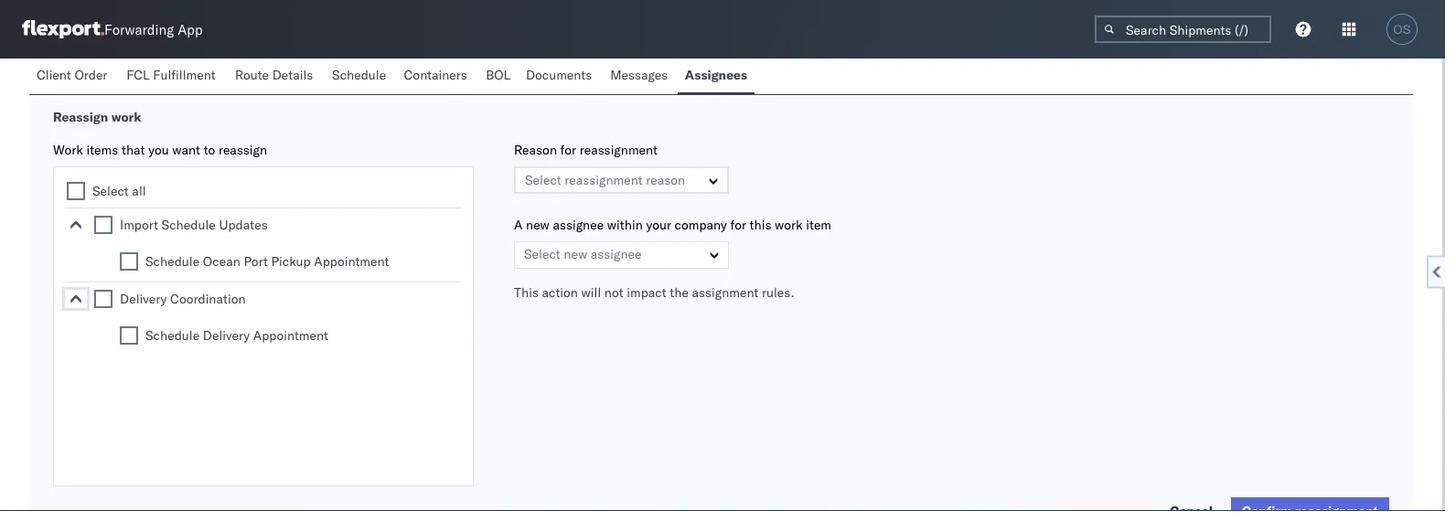 Task type: vqa. For each thing, say whether or not it's contained in the screenshot.
the leftmost ":"
no



Task type: locate. For each thing, give the bounding box(es) containing it.
for right reason in the left top of the page
[[561, 142, 577, 158]]

schedule up delivery coordination
[[145, 253, 200, 269]]

order
[[74, 67, 107, 83]]

bol button
[[479, 59, 519, 94]]

ocean
[[203, 253, 240, 269]]

schedule delivery appointment
[[145, 328, 328, 344]]

port
[[244, 253, 268, 269]]

import
[[899, 67, 931, 81], [120, 217, 158, 233]]

0 horizontal spatial (1)
[[869, 67, 889, 81]]

all
[[132, 183, 146, 199]]

assignee
[[553, 217, 604, 233], [591, 246, 642, 262]]

reason
[[646, 172, 686, 188]]

1 vertical spatial reassignment
[[565, 172, 643, 188]]

delivery for delivery coordination
[[120, 291, 167, 307]]

1 (1) from the left
[[869, 67, 889, 81]]

work right this
[[775, 217, 803, 233]]

containers button
[[397, 59, 479, 94]]

items
[[86, 142, 118, 158]]

assignee for a new assignee within your company for this work item
[[553, 217, 604, 233]]

reassign work
[[53, 109, 141, 125]]

1 vertical spatial coordination
[[170, 291, 246, 307]]

updates inside 'button'
[[984, 67, 1025, 81]]

omkar savant
[[51, 55, 133, 71]]

reassignment up select reassignment reason
[[580, 142, 658, 158]]

select up this
[[524, 246, 561, 262]]

reassignment down reason for reassignment at the left top of page
[[565, 172, 643, 188]]

select all
[[92, 183, 146, 199]]

schedule button
[[325, 59, 397, 94]]

0 horizontal spatial for
[[561, 142, 577, 158]]

os
[[1394, 22, 1411, 36]]

0 horizontal spatial coordination
[[170, 291, 246, 307]]

0 vertical spatial new
[[526, 217, 550, 233]]

a
[[514, 217, 523, 233]]

None checkbox
[[67, 182, 85, 200], [94, 216, 113, 234], [120, 253, 138, 271], [67, 182, 85, 200], [94, 216, 113, 234], [120, 253, 138, 271]]

delivery coordination
[[120, 291, 246, 307]]

0 horizontal spatial updates
[[219, 217, 268, 233]]

2 vertical spatial delivery
[[203, 328, 250, 344]]

reassignment
[[580, 142, 658, 158], [565, 172, 643, 188]]

updates
[[984, 67, 1025, 81], [219, 217, 268, 233]]

forwarding
[[104, 21, 174, 38]]

0 vertical spatial work
[[111, 109, 141, 125]]

this
[[750, 217, 772, 233]]

company
[[675, 217, 727, 233]]

engineer
[[321, 55, 372, 71]]

assignee up select new assignee
[[553, 217, 604, 233]]

not
[[605, 285, 624, 301]]

1 vertical spatial assignee
[[591, 246, 642, 262]]

forwarding app
[[104, 21, 203, 38]]

schedule up ocean
[[162, 217, 216, 233]]

new
[[526, 217, 550, 233], [564, 246, 588, 262]]

select left all
[[92, 183, 129, 199]]

schedule ocean port pickup appointment
[[145, 253, 389, 269]]

select
[[525, 172, 562, 188], [92, 183, 129, 199], [524, 246, 561, 262]]

0 vertical spatial delivery
[[758, 67, 799, 81]]

Search Shipments (/) text field
[[1095, 16, 1272, 43]]

appointment down pickup
[[253, 328, 328, 344]]

1 vertical spatial updates
[[219, 217, 268, 233]]

new for a
[[526, 217, 550, 233]]

schedule
[[332, 67, 386, 83], [934, 67, 981, 81], [162, 217, 216, 233], [145, 253, 200, 269], [145, 328, 200, 344]]

work items that you want to reassign
[[53, 142, 267, 158]]

1 horizontal spatial (1)
[[1028, 67, 1049, 81]]

coordination left ,
[[801, 67, 866, 81]]

1 horizontal spatial for
[[731, 217, 747, 233]]

schedule inside button
[[332, 67, 386, 83]]

schedule for schedule delivery appointment
[[145, 328, 200, 344]]

forwarding app link
[[22, 20, 203, 38]]

import down all
[[120, 217, 158, 233]]

reassign
[[219, 142, 267, 158]]

select new assignee
[[524, 246, 642, 262]]

coordination inside 'button'
[[801, 67, 866, 81]]

for left this
[[731, 217, 747, 233]]

new for select
[[564, 246, 588, 262]]

new up action
[[564, 246, 588, 262]]

1 vertical spatial delivery
[[120, 291, 167, 307]]

action
[[542, 285, 578, 301]]

schedule right ,
[[934, 67, 981, 81]]

work
[[53, 142, 83, 158]]

containers
[[404, 67, 467, 83]]

select down reason in the left top of the page
[[525, 172, 562, 188]]

appointment right pickup
[[314, 253, 389, 269]]

0 vertical spatial updates
[[984, 67, 1025, 81]]

1 horizontal spatial updates
[[984, 67, 1025, 81]]

messages
[[610, 67, 668, 83]]

a new assignee within your company for this work item
[[514, 217, 832, 233]]

appointment
[[314, 253, 389, 269], [253, 328, 328, 344]]

0 horizontal spatial work
[[111, 109, 141, 125]]

schedule right adept
[[332, 67, 386, 83]]

you
[[148, 142, 169, 158]]

route details button
[[228, 59, 325, 94]]

1 vertical spatial new
[[564, 246, 588, 262]]

assignee down within
[[591, 246, 642, 262]]

work
[[111, 109, 141, 125], [775, 217, 803, 233]]

will
[[582, 285, 601, 301]]

documents button
[[519, 59, 603, 94]]

work up 'that'
[[111, 109, 141, 125]]

the
[[670, 285, 689, 301]]

2 horizontal spatial delivery
[[758, 67, 799, 81]]

for
[[561, 142, 577, 158], [731, 217, 747, 233]]

fcl
[[127, 67, 150, 83]]

fcl fulfillment button
[[119, 59, 228, 94]]

1 vertical spatial for
[[731, 217, 747, 233]]

delivery
[[758, 67, 799, 81], [120, 291, 167, 307], [203, 328, 250, 344]]

0 vertical spatial coordination
[[801, 67, 866, 81]]

adept engineer
[[283, 55, 372, 71]]

(1)
[[869, 67, 889, 81], [1028, 67, 1049, 81]]

coordination down ocean
[[170, 291, 246, 307]]

None checkbox
[[94, 290, 113, 308], [120, 327, 138, 345], [94, 290, 113, 308], [120, 327, 138, 345]]

schedule down delivery coordination
[[145, 328, 200, 344]]

1 horizontal spatial coordination
[[801, 67, 866, 81]]

reassign
[[53, 109, 108, 125]]

delivery down delivery coordination
[[203, 328, 250, 344]]

0 horizontal spatial delivery
[[120, 291, 167, 307]]

bol
[[486, 67, 511, 83]]

1 vertical spatial work
[[775, 217, 803, 233]]

2 (1) from the left
[[1028, 67, 1049, 81]]

assignees
[[685, 67, 748, 83]]

delivery inside 'button'
[[758, 67, 799, 81]]

coordination for delivery coordination
[[170, 291, 246, 307]]

coordination
[[801, 67, 866, 81], [170, 291, 246, 307]]

1 horizontal spatial import
[[899, 67, 931, 81]]

this action will not impact the assignment rules.
[[514, 285, 795, 301]]

delivery down import schedule updates
[[120, 291, 167, 307]]

1 vertical spatial appointment
[[253, 328, 328, 344]]

impact
[[627, 285, 667, 301]]

1 horizontal spatial work
[[775, 217, 803, 233]]

import right ,
[[899, 67, 931, 81]]

delivery down operator
[[758, 67, 799, 81]]

pickup
[[271, 253, 311, 269]]

0 vertical spatial import
[[899, 67, 931, 81]]

new right a
[[526, 217, 550, 233]]

0 horizontal spatial new
[[526, 217, 550, 233]]

assignment
[[692, 285, 759, 301]]

1 horizontal spatial new
[[564, 246, 588, 262]]

1 vertical spatial import
[[120, 217, 158, 233]]

0 vertical spatial assignee
[[553, 217, 604, 233]]



Task type: describe. For each thing, give the bounding box(es) containing it.
that
[[122, 142, 145, 158]]

your
[[646, 217, 672, 233]]

fcl fulfillment
[[127, 67, 216, 83]]

schedule for schedule
[[332, 67, 386, 83]]

delivery for delivery coordination                (1)            , import schedule updates                (1)
[[758, 67, 799, 81]]

client order button
[[29, 59, 119, 94]]

schedule for schedule ocean port pickup appointment
[[145, 253, 200, 269]]

to
[[204, 142, 215, 158]]

route details
[[235, 67, 313, 83]]

0 horizontal spatial import
[[120, 217, 158, 233]]

assignees button
[[678, 59, 755, 94]]

details
[[272, 67, 313, 83]]

,
[[892, 67, 896, 81]]

adept
[[283, 55, 317, 71]]

os button
[[1382, 8, 1424, 50]]

reason
[[514, 142, 557, 158]]

app
[[178, 21, 203, 38]]

client order
[[37, 67, 107, 83]]

coordination for delivery coordination                (1)            , import schedule updates                (1)
[[801, 67, 866, 81]]

delivery coordination                (1)            , import schedule updates                (1) button
[[745, 67, 1280, 81]]

1 horizontal spatial delivery
[[203, 328, 250, 344]]

delivery coordination                (1)            , import schedule updates                (1)
[[758, 67, 1049, 81]]

assignee for select new assignee
[[591, 246, 642, 262]]

savant
[[93, 55, 133, 71]]

select for select all
[[92, 183, 129, 199]]

this
[[514, 285, 539, 301]]

operator
[[745, 49, 797, 65]]

route
[[235, 67, 269, 83]]

import inside 'button'
[[899, 67, 931, 81]]

omkar
[[51, 55, 90, 71]]

client
[[37, 67, 71, 83]]

flexport. image
[[22, 20, 104, 38]]

rules.
[[762, 285, 795, 301]]

0 vertical spatial for
[[561, 142, 577, 158]]

0 vertical spatial reassignment
[[580, 142, 658, 158]]

want
[[172, 142, 200, 158]]

documents
[[526, 67, 592, 83]]

san_francisco
[[514, 55, 596, 71]]

0 vertical spatial appointment
[[314, 253, 389, 269]]

import schedule updates
[[120, 217, 268, 233]]

select for select new assignee
[[524, 246, 561, 262]]

schedule inside 'button'
[[934, 67, 981, 81]]

within
[[607, 217, 643, 233]]

select reassignment reason
[[525, 172, 686, 188]]

messages button
[[603, 59, 678, 94]]

reason for reassignment
[[514, 142, 658, 158]]

fulfillment
[[153, 67, 216, 83]]

item
[[806, 217, 832, 233]]

select for select reassignment reason
[[525, 172, 562, 188]]



